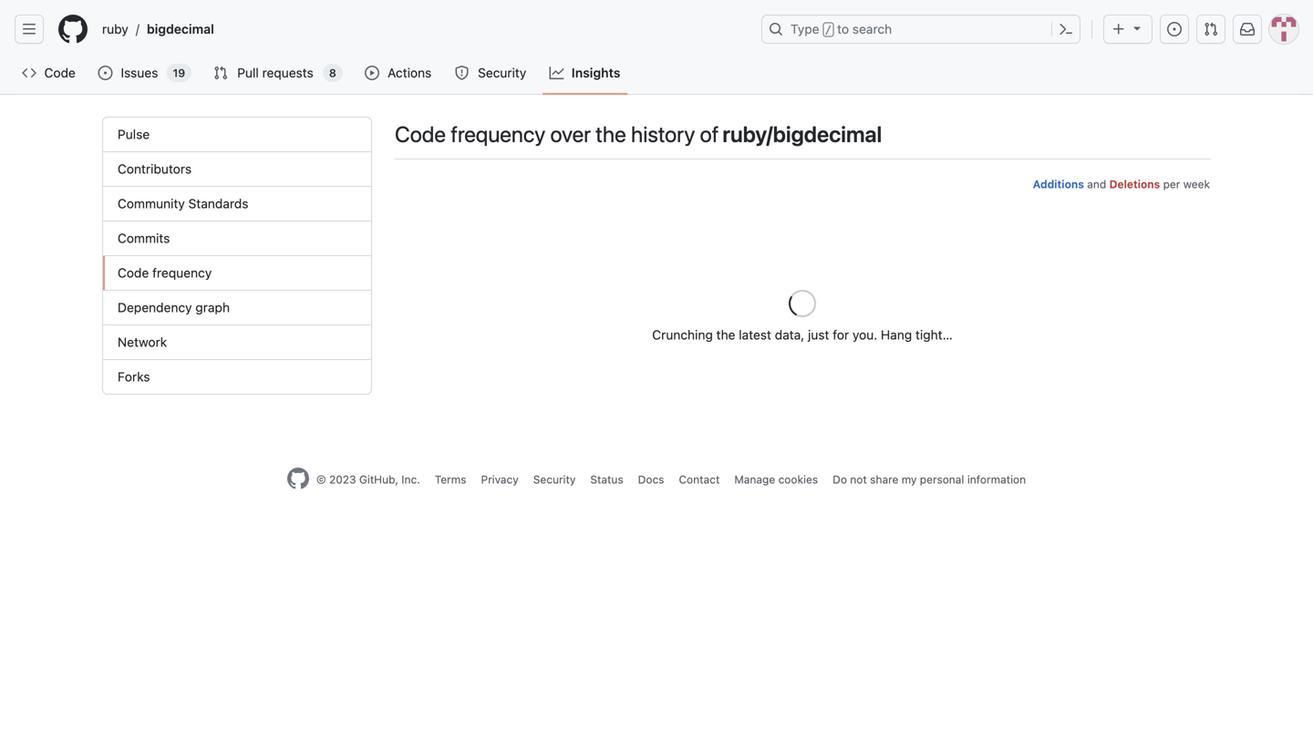 Task type: locate. For each thing, give the bounding box(es) containing it.
bigdecimal
[[147, 21, 214, 36]]

frequency
[[451, 121, 546, 147], [152, 266, 212, 281]]

1 vertical spatial issue opened image
[[98, 66, 113, 80]]

1 horizontal spatial code
[[118, 266, 149, 281]]

code
[[44, 65, 76, 80], [395, 121, 446, 147], [118, 266, 149, 281]]

0 horizontal spatial code
[[44, 65, 76, 80]]

issues
[[121, 65, 158, 80]]

8
[[329, 67, 336, 79]]

the left "latest"
[[717, 328, 736, 343]]

hang
[[881, 328, 913, 343]]

ruby link
[[95, 15, 136, 44]]

pulse
[[118, 127, 150, 142]]

shield image
[[455, 66, 470, 80]]

security
[[478, 65, 527, 80], [534, 474, 576, 486]]

code frequency over the history of ruby/bigdecimal
[[395, 121, 883, 147]]

issue opened image right triangle down image
[[1168, 22, 1183, 36]]

0 vertical spatial code
[[44, 65, 76, 80]]

ruby / bigdecimal
[[102, 21, 214, 36]]

git pull request image left notifications icon
[[1204, 22, 1219, 36]]

pulse link
[[103, 118, 371, 152]]

code link
[[15, 59, 83, 87]]

contributors
[[118, 162, 192, 177]]

the right the over
[[596, 121, 627, 147]]

insights link
[[543, 59, 628, 87]]

forks
[[118, 370, 150, 385]]

privacy
[[481, 474, 519, 486]]

1 horizontal spatial git pull request image
[[1204, 22, 1219, 36]]

/ right ruby
[[136, 21, 140, 36]]

© 2023 github, inc.
[[316, 474, 420, 486]]

/ inside type / to search
[[826, 24, 832, 36]]

0 vertical spatial frequency
[[451, 121, 546, 147]]

1 vertical spatial code
[[395, 121, 446, 147]]

insights
[[572, 65, 621, 80]]

/
[[136, 21, 140, 36], [826, 24, 832, 36]]

terms
[[435, 474, 467, 486]]

1 horizontal spatial the
[[717, 328, 736, 343]]

security link
[[448, 59, 535, 87], [534, 474, 576, 486]]

type
[[791, 21, 820, 36]]

code frequency link
[[103, 256, 371, 291]]

inc.
[[402, 474, 420, 486]]

list
[[95, 15, 751, 44]]

manage cookies button
[[735, 472, 819, 488]]

git pull request image left pull
[[214, 66, 228, 80]]

community standards
[[118, 196, 249, 211]]

code for code
[[44, 65, 76, 80]]

code for code frequency
[[118, 266, 149, 281]]

manage cookies
[[735, 474, 819, 486]]

0 horizontal spatial the
[[596, 121, 627, 147]]

week
[[1184, 178, 1211, 191]]

/ left to at the right of the page
[[826, 24, 832, 36]]

1 vertical spatial git pull request image
[[214, 66, 228, 80]]

pull requests
[[237, 65, 314, 80]]

0 vertical spatial git pull request image
[[1204, 22, 1219, 36]]

/ for type
[[826, 24, 832, 36]]

code inside insights element
[[118, 266, 149, 281]]

the
[[596, 121, 627, 147], [717, 328, 736, 343]]

history
[[631, 121, 696, 147]]

not
[[851, 474, 868, 486]]

git pull request image
[[1204, 22, 1219, 36], [214, 66, 228, 80]]

code down actions
[[395, 121, 446, 147]]

security link left status at the left of page
[[534, 474, 576, 486]]

type / to search
[[791, 21, 893, 36]]

status link
[[591, 474, 624, 486]]

frequency inside insights element
[[152, 266, 212, 281]]

per
[[1164, 178, 1181, 191]]

1 horizontal spatial /
[[826, 24, 832, 36]]

issue opened image
[[1168, 22, 1183, 36], [98, 66, 113, 80]]

security right shield image
[[478, 65, 527, 80]]

1 horizontal spatial security
[[534, 474, 576, 486]]

0 horizontal spatial frequency
[[152, 266, 212, 281]]

network link
[[103, 326, 371, 360]]

status
[[591, 474, 624, 486]]

0 horizontal spatial /
[[136, 21, 140, 36]]

homepage image
[[287, 468, 309, 490]]

crunching
[[653, 328, 713, 343]]

2 horizontal spatial code
[[395, 121, 446, 147]]

security link left graph image
[[448, 59, 535, 87]]

0 horizontal spatial git pull request image
[[214, 66, 228, 80]]

code right code icon
[[44, 65, 76, 80]]

github,
[[359, 474, 399, 486]]

docs link
[[638, 474, 665, 486]]

graph
[[196, 300, 230, 315]]

frequency down shield image
[[451, 121, 546, 147]]

list containing ruby / bigdecimal
[[95, 15, 751, 44]]

and
[[1088, 178, 1107, 191]]

additions and deletions per week
[[1034, 178, 1211, 191]]

privacy link
[[481, 474, 519, 486]]

insights element
[[102, 117, 372, 395]]

security left status at the left of page
[[534, 474, 576, 486]]

issue opened image left the issues
[[98, 66, 113, 80]]

actions link
[[357, 59, 440, 87]]

for
[[833, 328, 850, 343]]

0 vertical spatial issue opened image
[[1168, 22, 1183, 36]]

code down the commits on the left of page
[[118, 266, 149, 281]]

standards
[[188, 196, 249, 211]]

1 horizontal spatial frequency
[[451, 121, 546, 147]]

0 horizontal spatial issue opened image
[[98, 66, 113, 80]]

0 horizontal spatial security
[[478, 65, 527, 80]]

frequency up dependency graph
[[152, 266, 212, 281]]

2 vertical spatial code
[[118, 266, 149, 281]]

1 vertical spatial frequency
[[152, 266, 212, 281]]

requests
[[262, 65, 314, 80]]

/ inside ruby / bigdecimal
[[136, 21, 140, 36]]



Task type: vqa. For each thing, say whether or not it's contained in the screenshot.
In
no



Task type: describe. For each thing, give the bounding box(es) containing it.
1 vertical spatial security
[[534, 474, 576, 486]]

contact
[[679, 474, 720, 486]]

1 vertical spatial the
[[717, 328, 736, 343]]

git pull request image for left issue opened icon
[[214, 66, 228, 80]]

plus image
[[1112, 22, 1127, 36]]

community standards link
[[103, 187, 371, 222]]

contact link
[[679, 474, 720, 486]]

search
[[853, 21, 893, 36]]

graph image
[[550, 66, 565, 80]]

command palette image
[[1059, 22, 1074, 36]]

0 vertical spatial security link
[[448, 59, 535, 87]]

dependency graph link
[[103, 291, 371, 326]]

do
[[833, 474, 848, 486]]

play image
[[365, 66, 379, 80]]

share
[[871, 474, 899, 486]]

triangle down image
[[1131, 21, 1145, 35]]

you.
[[853, 328, 878, 343]]

my
[[902, 474, 917, 486]]

code frequency
[[118, 266, 212, 281]]

crunching the latest data, just for you. hang tight…
[[653, 328, 953, 343]]

information
[[968, 474, 1027, 486]]

notifications image
[[1241, 22, 1256, 36]]

additions
[[1034, 178, 1085, 191]]

dependency
[[118, 300, 192, 315]]

1 vertical spatial security link
[[534, 474, 576, 486]]

network
[[118, 335, 167, 350]]

terms link
[[435, 474, 467, 486]]

do not share my personal information
[[833, 474, 1027, 486]]

to
[[838, 21, 850, 36]]

over
[[551, 121, 591, 147]]

homepage image
[[58, 15, 88, 44]]

git pull request image for issue opened icon to the right
[[1204, 22, 1219, 36]]

dependency graph
[[118, 300, 230, 315]]

ruby/bigdecimal
[[723, 121, 883, 147]]

2023
[[329, 474, 356, 486]]

contributors link
[[103, 152, 371, 187]]

forks link
[[103, 360, 371, 394]]

bigdecimal link
[[140, 15, 222, 44]]

1 horizontal spatial issue opened image
[[1168, 22, 1183, 36]]

commits
[[118, 231, 170, 246]]

of
[[700, 121, 719, 147]]

cookies
[[779, 474, 819, 486]]

tight…
[[916, 328, 953, 343]]

code for code frequency over the history of ruby/bigdecimal
[[395, 121, 446, 147]]

0 vertical spatial the
[[596, 121, 627, 147]]

manage
[[735, 474, 776, 486]]

community
[[118, 196, 185, 211]]

code image
[[22, 66, 36, 80]]

frequency for code frequency over the history of ruby/bigdecimal
[[451, 121, 546, 147]]

deletions
[[1110, 178, 1161, 191]]

data,
[[775, 328, 805, 343]]

actions
[[388, 65, 432, 80]]

0 vertical spatial security
[[478, 65, 527, 80]]

latest
[[739, 328, 772, 343]]

docs
[[638, 474, 665, 486]]

just
[[808, 328, 830, 343]]

19
[[173, 67, 185, 79]]

personal
[[921, 474, 965, 486]]

ruby
[[102, 21, 129, 36]]

/ for ruby
[[136, 21, 140, 36]]

pull
[[237, 65, 259, 80]]

©
[[316, 474, 326, 486]]

commits link
[[103, 222, 371, 256]]

do not share my personal information button
[[833, 472, 1027, 488]]

frequency for code frequency
[[152, 266, 212, 281]]



